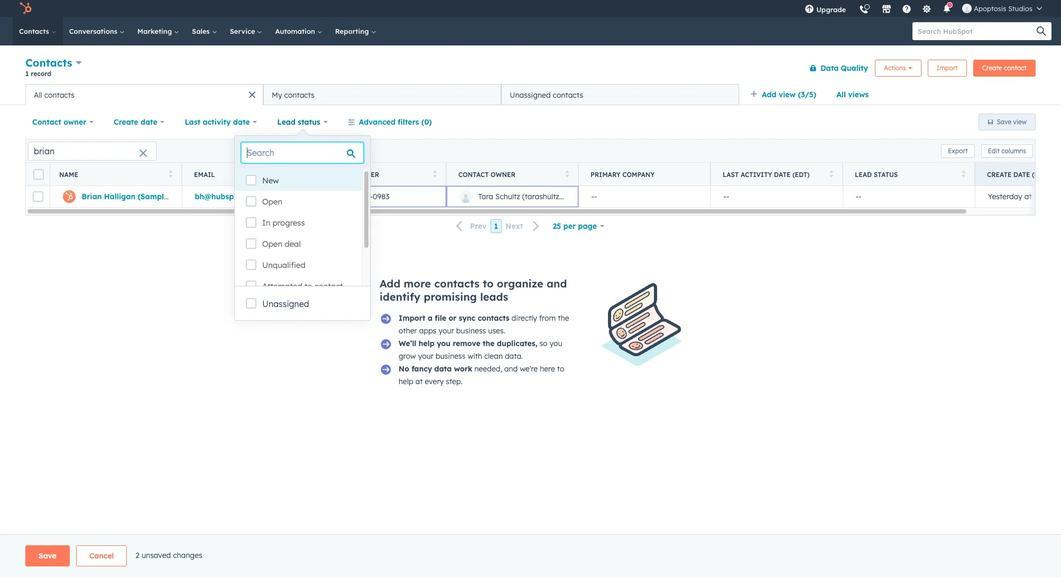 Task type: describe. For each thing, give the bounding box(es) containing it.
page
[[578, 222, 597, 231]]

add view (3/5) button
[[743, 84, 830, 105]]

grow
[[399, 352, 416, 361]]

press to sort. element for email
[[301, 170, 305, 179]]

sync
[[459, 314, 476, 323]]

contacts for my contacts
[[284, 90, 315, 100]]

other
[[399, 326, 417, 336]]

prev
[[470, 222, 487, 231]]

last activity date button
[[178, 112, 264, 133]]

attempted
[[262, 281, 302, 291]]

phone number
[[326, 171, 379, 178]]

yesterday at 5:30 pm
[[988, 192, 1061, 201]]

press to sort. element for phone number
[[433, 170, 437, 179]]

search button
[[1031, 22, 1052, 40]]

press to sort. element for last activity date (edt)
[[829, 170, 833, 179]]

progress
[[273, 218, 305, 228]]

save for save
[[39, 551, 56, 561]]

lead for lead status
[[277, 117, 296, 127]]

in progress
[[262, 218, 305, 228]]

create contact
[[982, 64, 1027, 72]]

(0)
[[421, 117, 432, 127]]

1 horizontal spatial contact owner
[[458, 171, 515, 178]]

my contacts button
[[263, 84, 501, 105]]

advanced filters (0) button
[[341, 112, 439, 133]]

needed, and we're here to help at every step.
[[399, 364, 564, 386]]

contact inside button
[[1004, 64, 1027, 72]]

0 vertical spatial contacts
[[19, 27, 51, 35]]

no
[[399, 364, 409, 374]]

changes
[[173, 551, 202, 560]]

yesterday
[[988, 192, 1022, 201]]

all views
[[836, 90, 869, 99]]

schultz
[[495, 192, 520, 201]]

reporting
[[335, 27, 371, 35]]

uses.
[[488, 326, 505, 336]]

export button
[[941, 144, 975, 158]]

import for import a file or sync contacts
[[399, 314, 425, 323]]

help button
[[898, 0, 916, 17]]

actions button
[[875, 59, 921, 76]]

columns
[[1001, 147, 1026, 155]]

studios
[[1008, 4, 1033, 13]]

remove
[[453, 339, 480, 348]]

business inside so you grow your business with clean data.
[[436, 352, 466, 361]]

hubspot image
[[19, 2, 32, 15]]

data quality
[[820, 63, 868, 73]]

primary company
[[591, 171, 655, 178]]

and inside needed, and we're here to help at every step.
[[504, 364, 518, 374]]

bh@hubspot.com
[[195, 192, 259, 201]]

save button
[[25, 546, 70, 567]]

1 record
[[25, 70, 51, 78]]

prev button
[[450, 220, 490, 233]]

0 vertical spatial at
[[1024, 192, 1032, 201]]

page section element
[[0, 546, 1061, 567]]

1 button
[[490, 219, 502, 233]]

edit
[[988, 147, 1000, 155]]

last activity date
[[185, 117, 250, 127]]

conversations
[[69, 27, 119, 35]]

cancel
[[89, 551, 114, 561]]

press to sort. image for email
[[301, 170, 305, 177]]

create for create date (edt)
[[987, 171, 1012, 178]]

contact owner inside popup button
[[32, 117, 86, 127]]

press to sort. image for lead status
[[961, 170, 965, 177]]

+1 (704) 889-0983 button
[[314, 186, 446, 207]]

contacts for unassigned contacts
[[553, 90, 583, 100]]

contacts banner
[[25, 54, 1036, 84]]

open deal
[[262, 239, 301, 249]]

to inside add more contacts to organize and identify promising leads
[[483, 277, 494, 290]]

2 date from the left
[[1014, 171, 1030, 178]]

a
[[428, 314, 432, 323]]

marketing link
[[131, 17, 186, 45]]

to inside needed, and we're here to help at every step.
[[557, 364, 564, 374]]

upgrade
[[816, 5, 846, 14]]

unqualified
[[262, 260, 305, 270]]

tara
[[478, 192, 493, 201]]

1 date from the left
[[141, 117, 157, 127]]

press to sort. image for phone number
[[433, 170, 437, 177]]

25
[[553, 222, 561, 231]]

last for last activity date
[[185, 117, 200, 127]]

Search search field
[[241, 142, 364, 163]]

so you grow your business with clean data.
[[399, 339, 562, 361]]

activity
[[203, 117, 231, 127]]

0983
[[373, 192, 390, 201]]

apps
[[419, 326, 436, 336]]

edit columns button
[[981, 144, 1033, 158]]

phone
[[326, 171, 349, 178]]

help image
[[902, 5, 912, 14]]

add for add more contacts to organize and identify promising leads
[[380, 277, 400, 290]]

view for add
[[779, 90, 796, 99]]

export
[[948, 147, 968, 155]]

more
[[404, 277, 431, 290]]

organize
[[497, 277, 543, 290]]

data.
[[505, 352, 523, 361]]

1 horizontal spatial help
[[419, 339, 435, 348]]

activity
[[741, 171, 772, 178]]

here
[[540, 364, 555, 374]]

open for open deal
[[262, 239, 282, 249]]

hubspot link
[[13, 2, 40, 15]]

unassigned for unassigned
[[262, 299, 309, 309]]

contact inside popup button
[[32, 117, 61, 127]]

all for all contacts
[[34, 90, 42, 100]]

all views link
[[830, 84, 876, 105]]

lead status
[[855, 171, 898, 178]]

1 for 1
[[494, 222, 498, 231]]

create date button
[[107, 112, 172, 133]]

we'll help you remove the duplicates,
[[399, 339, 537, 348]]

save view button
[[978, 114, 1036, 131]]

add more contacts to organize and identify promising leads
[[380, 277, 567, 303]]

lead status
[[277, 117, 320, 127]]

create contact button
[[973, 59, 1036, 76]]

service
[[230, 27, 257, 35]]

25 per page button
[[546, 216, 611, 237]]

3 - from the left
[[724, 192, 726, 201]]

(tarashultz49@gmail.com)
[[522, 192, 614, 201]]

5:30
[[1034, 192, 1048, 201]]

5 - from the left
[[856, 192, 859, 201]]

help inside needed, and we're here to help at every step.
[[399, 377, 413, 386]]

Search HubSpot search field
[[913, 22, 1042, 40]]

notifications image
[[942, 5, 952, 14]]

lead for lead status
[[855, 171, 872, 178]]

press to sort. element for contact owner
[[565, 170, 569, 179]]

name
[[59, 171, 78, 178]]

and inside add more contacts to organize and identify promising leads
[[547, 277, 567, 290]]

apoptosis studios
[[974, 4, 1033, 13]]

or
[[449, 314, 457, 323]]

unassigned contacts
[[510, 90, 583, 100]]



Task type: locate. For each thing, give the bounding box(es) containing it.
your up fancy
[[418, 352, 434, 361]]

last inside last activity date popup button
[[185, 117, 200, 127]]

contact down all contacts
[[32, 117, 61, 127]]

1 horizontal spatial and
[[547, 277, 567, 290]]

menu
[[798, 0, 1048, 21]]

1 press to sort. image from the left
[[565, 170, 569, 177]]

1 vertical spatial contact owner
[[458, 171, 515, 178]]

in
[[262, 218, 270, 228]]

1 inside contacts banner
[[25, 70, 29, 78]]

status
[[874, 171, 898, 178]]

view inside "popup button"
[[779, 90, 796, 99]]

view left (3/5)
[[779, 90, 796, 99]]

(704)
[[337, 192, 355, 201]]

date
[[141, 117, 157, 127], [233, 117, 250, 127]]

unassigned for unassigned contacts
[[510, 90, 551, 100]]

5 press to sort. element from the left
[[829, 170, 833, 179]]

press to sort. image left lead status in the top right of the page
[[829, 170, 833, 177]]

0 horizontal spatial lead
[[277, 117, 296, 127]]

0 vertical spatial add
[[762, 90, 776, 99]]

contacts down contacts banner
[[553, 90, 583, 100]]

0 vertical spatial your
[[439, 326, 454, 336]]

create
[[982, 64, 1002, 72], [114, 117, 138, 127], [987, 171, 1012, 178]]

0 horizontal spatial to
[[304, 281, 312, 291]]

owner
[[64, 117, 86, 127], [491, 171, 515, 178]]

3 press to sort. image from the left
[[961, 170, 965, 177]]

0 vertical spatial help
[[419, 339, 435, 348]]

1 horizontal spatial date
[[1014, 171, 1030, 178]]

settings link
[[916, 0, 938, 17]]

0 horizontal spatial date
[[141, 117, 157, 127]]

tara schultz image
[[962, 4, 972, 13]]

promising
[[424, 290, 477, 303]]

last activity date (edt)
[[723, 171, 810, 178]]

-- down last activity date (edt)
[[724, 192, 729, 201]]

advanced
[[359, 117, 395, 127]]

3 -- from the left
[[856, 192, 862, 201]]

0 vertical spatial last
[[185, 117, 200, 127]]

help down apps
[[419, 339, 435, 348]]

brian
[[82, 192, 102, 201]]

import a file or sync contacts
[[399, 314, 509, 323]]

1 -- from the left
[[591, 192, 597, 201]]

work
[[454, 364, 472, 374]]

save
[[997, 118, 1012, 126], [39, 551, 56, 561]]

settings image
[[922, 5, 932, 14]]

1 left record
[[25, 70, 29, 78]]

clear input image
[[139, 149, 148, 158]]

search image
[[1037, 26, 1046, 36]]

1 vertical spatial business
[[436, 352, 466, 361]]

+1
[[327, 192, 335, 201]]

to inside list box
[[304, 281, 312, 291]]

owner up schultz on the left top
[[491, 171, 515, 178]]

1 vertical spatial add
[[380, 277, 400, 290]]

1 open from the top
[[262, 197, 282, 207]]

0 horizontal spatial last
[[185, 117, 200, 127]]

all down "1 record"
[[34, 90, 42, 100]]

lead inside popup button
[[277, 117, 296, 127]]

0 horizontal spatial all
[[34, 90, 42, 100]]

0 horizontal spatial 1
[[25, 70, 29, 78]]

leads
[[480, 290, 508, 303]]

date right activity
[[233, 117, 250, 127]]

primary
[[591, 171, 621, 178]]

1 horizontal spatial all
[[836, 90, 846, 99]]

sales
[[192, 27, 212, 35]]

data
[[434, 364, 452, 374]]

create down all contacts button
[[114, 117, 138, 127]]

upgrade image
[[805, 5, 814, 14]]

pagination navigation
[[450, 219, 546, 233]]

every
[[425, 377, 444, 386]]

press to sort. image for last activity date (edt)
[[829, 170, 833, 177]]

1 horizontal spatial view
[[1013, 118, 1027, 126]]

1 vertical spatial 1
[[494, 222, 498, 231]]

1 date from the left
[[774, 171, 791, 178]]

unassigned down attempted
[[262, 299, 309, 309]]

unsaved
[[142, 551, 171, 560]]

apoptosis
[[974, 4, 1006, 13]]

view for save
[[1013, 118, 1027, 126]]

contact down 'search hubspot' search field
[[1004, 64, 1027, 72]]

import for import
[[937, 64, 958, 72]]

1 for 1 record
[[25, 70, 29, 78]]

to right attempted
[[304, 281, 312, 291]]

1 vertical spatial at
[[415, 377, 423, 386]]

primary company column header
[[578, 163, 711, 186]]

directly
[[512, 314, 537, 323]]

contact owner
[[32, 117, 86, 127], [458, 171, 515, 178]]

import down 'search hubspot' search field
[[937, 64, 958, 72]]

1 horizontal spatial 1
[[494, 222, 498, 231]]

contacts down hubspot link on the left
[[19, 27, 51, 35]]

date up "yesterday at 5:30 pm"
[[1014, 171, 1030, 178]]

2 all from the left
[[34, 90, 42, 100]]

6 press to sort. element from the left
[[961, 170, 965, 179]]

import button
[[928, 59, 967, 76]]

import
[[937, 64, 958, 72], [399, 314, 425, 323]]

1 vertical spatial view
[[1013, 118, 1027, 126]]

contacts link
[[13, 17, 63, 45]]

save for save view
[[997, 118, 1012, 126]]

menu containing apoptosis studios
[[798, 0, 1048, 21]]

add left (3/5)
[[762, 90, 776, 99]]

1 horizontal spatial you
[[550, 339, 562, 348]]

contacts
[[44, 90, 75, 100], [284, 90, 315, 100], [553, 90, 583, 100], [434, 277, 480, 290], [478, 314, 509, 323]]

1 horizontal spatial to
[[483, 277, 494, 290]]

date down all contacts button
[[141, 117, 157, 127]]

your down file
[[439, 326, 454, 336]]

add inside "popup button"
[[762, 90, 776, 99]]

0 vertical spatial import
[[937, 64, 958, 72]]

contacts inside add more contacts to organize and identify promising leads
[[434, 277, 480, 290]]

data quality button
[[803, 57, 869, 79]]

contact up tara
[[458, 171, 489, 178]]

company
[[622, 171, 655, 178]]

quality
[[841, 63, 868, 73]]

-- down primary
[[591, 192, 597, 201]]

unassigned
[[510, 90, 551, 100], [262, 299, 309, 309]]

add left more
[[380, 277, 400, 290]]

press to sort. image down export button at the top right of the page
[[961, 170, 965, 177]]

directly from the other apps your business uses.
[[399, 314, 569, 336]]

create down 'search hubspot' search field
[[982, 64, 1002, 72]]

0 horizontal spatial help
[[399, 377, 413, 386]]

contacts button
[[25, 55, 82, 70]]

unassigned contacts button
[[501, 84, 739, 105]]

contact owner up tara
[[458, 171, 515, 178]]

record
[[31, 70, 51, 78]]

1 horizontal spatial (edt)
[[1032, 171, 1049, 178]]

to left organize
[[483, 277, 494, 290]]

open
[[262, 197, 282, 207], [262, 239, 282, 249]]

0 vertical spatial and
[[547, 277, 567, 290]]

add inside add more contacts to organize and identify promising leads
[[380, 277, 400, 290]]

views
[[848, 90, 869, 99]]

contacts up contact owner popup button
[[44, 90, 75, 100]]

cancel button
[[76, 546, 127, 567]]

0 horizontal spatial you
[[437, 339, 451, 348]]

bh@hubspot.com link
[[195, 192, 259, 201]]

create inside button
[[982, 64, 1002, 72]]

number
[[351, 171, 379, 178]]

1 you from the left
[[437, 339, 451, 348]]

1 horizontal spatial contact
[[458, 171, 489, 178]]

at inside needed, and we're here to help at every step.
[[415, 377, 423, 386]]

1 press to sort. image from the left
[[168, 170, 172, 177]]

-- inside button
[[856, 192, 862, 201]]

open left deal
[[262, 239, 282, 249]]

next
[[506, 222, 523, 231]]

1 vertical spatial import
[[399, 314, 425, 323]]

contacts up uses.
[[478, 314, 509, 323]]

press to sort. element
[[168, 170, 172, 179], [301, 170, 305, 179], [433, 170, 437, 179], [565, 170, 569, 179], [829, 170, 833, 179], [961, 170, 965, 179]]

next button
[[502, 220, 546, 233]]

date
[[774, 171, 791, 178], [1014, 171, 1030, 178]]

1 horizontal spatial last
[[723, 171, 739, 178]]

1 vertical spatial unassigned
[[262, 299, 309, 309]]

view inside button
[[1013, 118, 1027, 126]]

0 vertical spatial open
[[262, 197, 282, 207]]

open down new
[[262, 197, 282, 207]]

1 vertical spatial contact
[[458, 171, 489, 178]]

contact right attempted
[[314, 281, 343, 291]]

1 horizontal spatial add
[[762, 90, 776, 99]]

business up we'll help you remove the duplicates,
[[456, 326, 486, 336]]

contacts right 'my'
[[284, 90, 315, 100]]

2 you from the left
[[550, 339, 562, 348]]

2 - from the left
[[594, 192, 597, 201]]

from
[[539, 314, 556, 323]]

0 vertical spatial lead
[[277, 117, 296, 127]]

your inside directly from the other apps your business uses.
[[439, 326, 454, 336]]

0 horizontal spatial (edt)
[[793, 171, 810, 178]]

filters
[[398, 117, 419, 127]]

press to sort. image up '(tarashultz49@gmail.com)'
[[565, 170, 569, 177]]

contacts up import a file or sync contacts
[[434, 277, 480, 290]]

contact owner down all contacts
[[32, 117, 86, 127]]

0 vertical spatial unassigned
[[510, 90, 551, 100]]

conversations link
[[63, 17, 131, 45]]

create date
[[114, 117, 157, 127]]

0 horizontal spatial at
[[415, 377, 423, 386]]

1 vertical spatial open
[[262, 239, 282, 249]]

1 vertical spatial your
[[418, 352, 434, 361]]

list box
[[235, 170, 370, 297]]

0 vertical spatial contact
[[32, 117, 61, 127]]

1 vertical spatial contact
[[314, 281, 343, 291]]

2 horizontal spatial press to sort. image
[[961, 170, 965, 177]]

1 horizontal spatial owner
[[491, 171, 515, 178]]

save inside page section element
[[39, 551, 56, 561]]

new
[[262, 176, 279, 186]]

-- down lead status in the top right of the page
[[856, 192, 862, 201]]

needed,
[[474, 364, 502, 374]]

unassigned down contacts banner
[[510, 90, 551, 100]]

import up other
[[399, 314, 425, 323]]

and down data.
[[504, 364, 518, 374]]

save view
[[997, 118, 1027, 126]]

list box containing new
[[235, 170, 370, 297]]

1 horizontal spatial import
[[937, 64, 958, 72]]

business inside directly from the other apps your business uses.
[[456, 326, 486, 336]]

0 horizontal spatial add
[[380, 277, 400, 290]]

889-
[[357, 192, 373, 201]]

create for create date
[[114, 117, 138, 127]]

1 (edt) from the left
[[793, 171, 810, 178]]

business
[[456, 326, 486, 336], [436, 352, 466, 361]]

2 -- from the left
[[724, 192, 729, 201]]

create inside popup button
[[114, 117, 138, 127]]

0 horizontal spatial import
[[399, 314, 425, 323]]

contacts inside popup button
[[25, 56, 72, 69]]

open for open
[[262, 197, 282, 207]]

1 right prev
[[494, 222, 498, 231]]

to right here at the right bottom of page
[[557, 364, 564, 374]]

1 vertical spatial owner
[[491, 171, 515, 178]]

tara schultz (tarashultz49@gmail.com) button
[[446, 186, 614, 207]]

business up data
[[436, 352, 466, 361]]

1 inside button
[[494, 222, 498, 231]]

0 vertical spatial 1
[[25, 70, 29, 78]]

1 horizontal spatial unassigned
[[510, 90, 551, 100]]

2 press to sort. element from the left
[[301, 170, 305, 179]]

calling icon image
[[859, 5, 869, 15]]

0 horizontal spatial owner
[[64, 117, 86, 127]]

contact
[[1004, 64, 1027, 72], [314, 281, 343, 291]]

press to sort. image
[[565, 170, 569, 177], [829, 170, 833, 177], [961, 170, 965, 177]]

1 vertical spatial and
[[504, 364, 518, 374]]

the up clean
[[483, 339, 495, 348]]

2 open from the top
[[262, 239, 282, 249]]

Search name, phone, email addresses, or company search field
[[28, 141, 156, 160]]

2 (edt) from the left
[[1032, 171, 1049, 178]]

1 vertical spatial the
[[483, 339, 495, 348]]

last
[[185, 117, 200, 127], [723, 171, 739, 178]]

contacts for all contacts
[[44, 90, 75, 100]]

all inside button
[[34, 90, 42, 100]]

contacts up record
[[25, 56, 72, 69]]

0 vertical spatial contact owner
[[32, 117, 86, 127]]

4 - from the left
[[726, 192, 729, 201]]

the inside directly from the other apps your business uses.
[[558, 314, 569, 323]]

actions
[[884, 64, 906, 72]]

help down the no
[[399, 377, 413, 386]]

3 press to sort. element from the left
[[433, 170, 437, 179]]

with
[[468, 352, 482, 361]]

0 horizontal spatial and
[[504, 364, 518, 374]]

lead
[[277, 117, 296, 127], [855, 171, 872, 178]]

0 horizontal spatial --
[[591, 192, 597, 201]]

your inside so you grow your business with clean data.
[[418, 352, 434, 361]]

1 vertical spatial last
[[723, 171, 739, 178]]

edit columns
[[988, 147, 1026, 155]]

press to sort. image
[[168, 170, 172, 177], [301, 170, 305, 177], [433, 170, 437, 177]]

1 horizontal spatial at
[[1024, 192, 1032, 201]]

1 horizontal spatial --
[[724, 192, 729, 201]]

and up from
[[547, 277, 567, 290]]

0 horizontal spatial date
[[774, 171, 791, 178]]

0 horizontal spatial contact owner
[[32, 117, 86, 127]]

0 vertical spatial contact
[[1004, 64, 1027, 72]]

0 vertical spatial business
[[456, 326, 486, 336]]

1 horizontal spatial the
[[558, 314, 569, 323]]

1 vertical spatial lead
[[855, 171, 872, 178]]

you left remove
[[437, 339, 451, 348]]

you right so
[[550, 339, 562, 348]]

0 horizontal spatial your
[[418, 352, 434, 361]]

3 press to sort. image from the left
[[433, 170, 437, 177]]

1 horizontal spatial date
[[233, 117, 250, 127]]

1 vertical spatial help
[[399, 377, 413, 386]]

2 horizontal spatial to
[[557, 364, 564, 374]]

owner up "search name, phone, email addresses, or company" search field on the left
[[64, 117, 86, 127]]

0 horizontal spatial view
[[779, 90, 796, 99]]

2 vertical spatial create
[[987, 171, 1012, 178]]

1 vertical spatial contacts
[[25, 56, 72, 69]]

all
[[836, 90, 846, 99], [34, 90, 42, 100]]

add view (3/5)
[[762, 90, 816, 99]]

6 - from the left
[[859, 192, 862, 201]]

create for create contact
[[982, 64, 1002, 72]]

0 vertical spatial view
[[779, 90, 796, 99]]

0 horizontal spatial save
[[39, 551, 56, 561]]

create up yesterday
[[987, 171, 1012, 178]]

automation link
[[269, 17, 329, 45]]

2 date from the left
[[233, 117, 250, 127]]

press to sort. image for contact owner
[[565, 170, 569, 177]]

data
[[820, 63, 839, 73]]

2 press to sort. image from the left
[[829, 170, 833, 177]]

1 vertical spatial save
[[39, 551, 56, 561]]

1 horizontal spatial contact
[[1004, 64, 1027, 72]]

2 horizontal spatial --
[[856, 192, 862, 201]]

0 vertical spatial save
[[997, 118, 1012, 126]]

add for add view (3/5)
[[762, 90, 776, 99]]

advanced filters (0)
[[359, 117, 432, 127]]

you inside so you grow your business with clean data.
[[550, 339, 562, 348]]

0 vertical spatial owner
[[64, 117, 86, 127]]

0 horizontal spatial contact
[[32, 117, 61, 127]]

1
[[25, 70, 29, 78], [494, 222, 498, 231]]

0 horizontal spatial the
[[483, 339, 495, 348]]

0 horizontal spatial press to sort. image
[[168, 170, 172, 177]]

(edt) up the 5:30
[[1032, 171, 1049, 178]]

1 horizontal spatial save
[[997, 118, 1012, 126]]

1 horizontal spatial press to sort. image
[[829, 170, 833, 177]]

last for last activity date (edt)
[[723, 171, 739, 178]]

all contacts
[[34, 90, 75, 100]]

4 press to sort. element from the left
[[565, 170, 569, 179]]

press to sort. element for lead status
[[961, 170, 965, 179]]

owner inside popup button
[[64, 117, 86, 127]]

1 - from the left
[[591, 192, 594, 201]]

2 unsaved changes
[[133, 551, 202, 560]]

unassigned inside the 'unassigned contacts' button
[[510, 90, 551, 100]]

2 press to sort. image from the left
[[301, 170, 305, 177]]

the right from
[[558, 314, 569, 323]]

1 vertical spatial create
[[114, 117, 138, 127]]

0 horizontal spatial press to sort. image
[[565, 170, 569, 177]]

1 horizontal spatial your
[[439, 326, 454, 336]]

marketplaces image
[[882, 5, 891, 14]]

1 horizontal spatial press to sort. image
[[301, 170, 305, 177]]

date right activity
[[774, 171, 791, 178]]

all for all views
[[836, 90, 846, 99]]

0 vertical spatial create
[[982, 64, 1002, 72]]

view up columns
[[1013, 118, 1027, 126]]

1 press to sort. element from the left
[[168, 170, 172, 179]]

1 all from the left
[[836, 90, 846, 99]]

import inside import button
[[937, 64, 958, 72]]

automation
[[275, 27, 317, 35]]

2 horizontal spatial press to sort. image
[[433, 170, 437, 177]]

0 horizontal spatial contact
[[314, 281, 343, 291]]

the
[[558, 314, 569, 323], [483, 339, 495, 348]]

apoptosis studios button
[[956, 0, 1048, 17]]

at down fancy
[[415, 377, 423, 386]]

(edt)
[[793, 171, 810, 178], [1032, 171, 1049, 178]]

all left views
[[836, 90, 846, 99]]

halligan
[[104, 192, 135, 201]]

1 horizontal spatial lead
[[855, 171, 872, 178]]

tara schultz (tarashultz49@gmail.com)
[[478, 192, 614, 201]]

0 horizontal spatial unassigned
[[262, 299, 309, 309]]

at left the 5:30
[[1024, 192, 1032, 201]]

0 vertical spatial the
[[558, 314, 569, 323]]

(edt) right activity
[[793, 171, 810, 178]]



Task type: vqa. For each thing, say whether or not it's contained in the screenshot.


